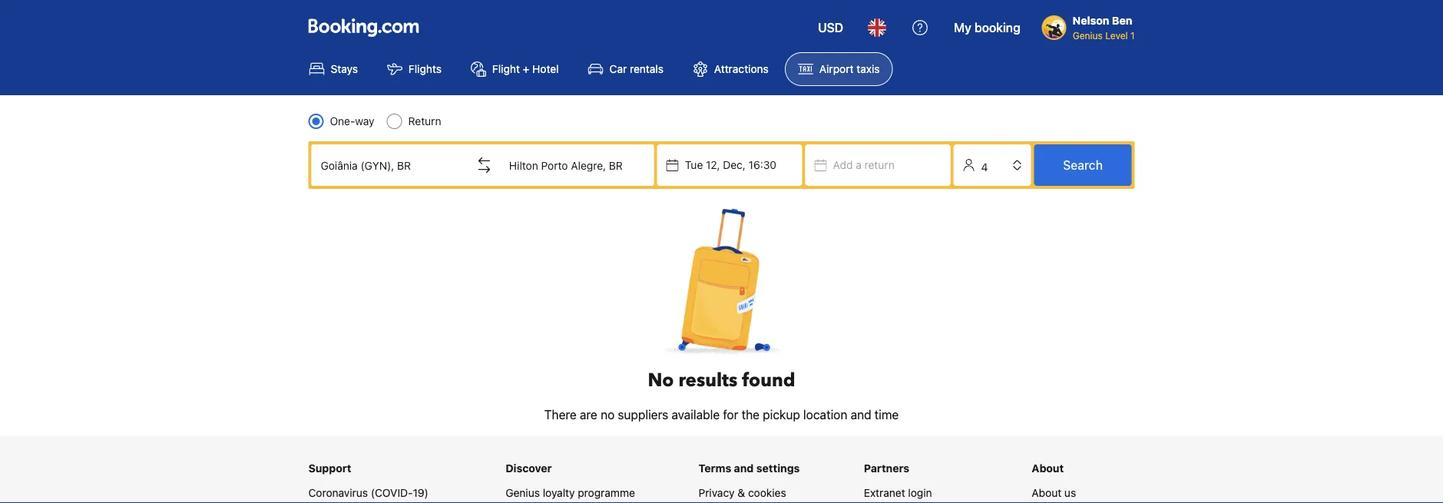 Task type: describe. For each thing, give the bounding box(es) containing it.
no results found
[[648, 368, 796, 393]]

no
[[648, 368, 674, 393]]

way
[[355, 115, 375, 128]]

tue 12, dec, 16:30
[[685, 159, 777, 171]]

1
[[1131, 30, 1135, 41]]

support
[[308, 462, 351, 474]]

1 horizontal spatial and
[[851, 407, 872, 422]]

add a return
[[833, 159, 895, 171]]

your account menu nelson ben genius level 1 element
[[1042, 7, 1141, 42]]

coronavirus
[[308, 486, 368, 499]]

privacy & cookies link
[[699, 486, 786, 499]]

return
[[865, 159, 895, 171]]

hotel
[[533, 63, 559, 75]]

1 vertical spatial genius
[[506, 486, 540, 499]]

booking
[[975, 20, 1021, 35]]

about us link
[[1032, 486, 1076, 499]]

one-way
[[330, 115, 375, 128]]

genius inside "nelson ben genius level 1"
[[1073, 30, 1103, 41]]

rentals
[[630, 63, 664, 75]]

12,
[[706, 159, 720, 171]]

no
[[601, 407, 615, 422]]

Pick-up location field
[[312, 147, 466, 184]]

settings
[[757, 462, 800, 474]]

attractions
[[714, 63, 769, 75]]

there
[[544, 407, 577, 422]]

privacy & cookies
[[699, 486, 786, 499]]

stays link
[[296, 52, 371, 86]]

nelson ben genius level 1
[[1073, 14, 1135, 41]]

16:30
[[749, 159, 777, 171]]

Drop-off location field
[[500, 147, 654, 184]]

booking.com image
[[308, 18, 419, 37]]

tue
[[685, 159, 703, 171]]

extranet
[[864, 486, 906, 499]]

results
[[679, 368, 738, 393]]

no results found image
[[653, 201, 790, 365]]

about for about us
[[1032, 486, 1062, 499]]

partners
[[864, 462, 910, 474]]

suppliers
[[618, 407, 669, 422]]

my booking
[[954, 20, 1021, 35]]

coronavirus (covid-19) faqs link
[[308, 486, 429, 503]]

ben
[[1112, 14, 1133, 27]]

Drop-off location text field
[[500, 147, 654, 184]]

coronavirus (covid-19) faqs
[[308, 486, 429, 503]]

dec,
[[723, 159, 746, 171]]

stays
[[331, 63, 358, 75]]

are
[[580, 407, 598, 422]]

for
[[723, 407, 739, 422]]

faqs
[[308, 502, 335, 503]]

time
[[875, 407, 899, 422]]

usd button
[[809, 9, 853, 46]]

airport
[[820, 63, 854, 75]]

flight
[[492, 63, 520, 75]]

search button
[[1034, 144, 1132, 186]]

airport taxis
[[820, 63, 880, 75]]

programme
[[578, 486, 635, 499]]

login
[[908, 486, 932, 499]]

my booking link
[[945, 9, 1030, 46]]

genius loyalty programme
[[506, 486, 635, 499]]

0 horizontal spatial and
[[734, 462, 754, 474]]



Task type: vqa. For each thing, say whether or not it's contained in the screenshot.
the 4
no



Task type: locate. For each thing, give the bounding box(es) containing it.
discover
[[506, 462, 552, 474]]

my
[[954, 20, 972, 35]]

0 vertical spatial about
[[1032, 462, 1064, 474]]

taxis
[[857, 63, 880, 75]]

airport taxis link
[[785, 52, 893, 86]]

and left time
[[851, 407, 872, 422]]

add a return button
[[806, 144, 951, 186]]

1 about from the top
[[1032, 462, 1064, 474]]

one-
[[330, 115, 355, 128]]

flights
[[409, 63, 442, 75]]

0 vertical spatial genius
[[1073, 30, 1103, 41]]

location
[[804, 407, 848, 422]]

privacy
[[699, 486, 735, 499]]

19)
[[413, 486, 429, 499]]

return
[[408, 115, 441, 128]]

level
[[1106, 30, 1128, 41]]

attractions link
[[680, 52, 782, 86]]

found
[[742, 368, 796, 393]]

0 horizontal spatial genius
[[506, 486, 540, 499]]

car rentals
[[610, 63, 664, 75]]

us
[[1065, 486, 1076, 499]]

(covid-
[[371, 486, 413, 499]]

about left us
[[1032, 486, 1062, 499]]

terms and settings
[[699, 462, 800, 474]]

1 horizontal spatial genius
[[1073, 30, 1103, 41]]

and
[[851, 407, 872, 422], [734, 462, 754, 474]]

flight + hotel
[[492, 63, 559, 75]]

pickup
[[763, 407, 800, 422]]

about
[[1032, 462, 1064, 474], [1032, 486, 1062, 499]]

about for about
[[1032, 462, 1064, 474]]

extranet login link
[[864, 486, 932, 499]]

genius
[[1073, 30, 1103, 41], [506, 486, 540, 499]]

add
[[833, 159, 853, 171]]

loyalty
[[543, 486, 575, 499]]

1 vertical spatial and
[[734, 462, 754, 474]]

1 vertical spatial about
[[1032, 486, 1062, 499]]

terms
[[699, 462, 732, 474]]

+
[[523, 63, 530, 75]]

car rentals link
[[575, 52, 677, 86]]

and up privacy & cookies link
[[734, 462, 754, 474]]

a
[[856, 159, 862, 171]]

tue 12, dec, 16:30 button
[[657, 144, 803, 186]]

about up "about us" link
[[1032, 462, 1064, 474]]

usd
[[818, 20, 844, 35]]

&
[[738, 486, 745, 499]]

flights link
[[374, 52, 455, 86]]

genius down 'nelson'
[[1073, 30, 1103, 41]]

available
[[672, 407, 720, 422]]

2 about from the top
[[1032, 486, 1062, 499]]

genius loyalty programme link
[[506, 486, 635, 499]]

about us
[[1032, 486, 1076, 499]]

extranet login
[[864, 486, 932, 499]]

car
[[610, 63, 627, 75]]

genius down discover
[[506, 486, 540, 499]]

search
[[1063, 158, 1103, 172]]

there are no suppliers available for the pickup location and time
[[544, 407, 899, 422]]

Pick-up location text field
[[312, 147, 466, 184]]

the
[[742, 407, 760, 422]]

0 vertical spatial and
[[851, 407, 872, 422]]

cookies
[[748, 486, 786, 499]]

nelson
[[1073, 14, 1110, 27]]

flight + hotel link
[[458, 52, 572, 86]]



